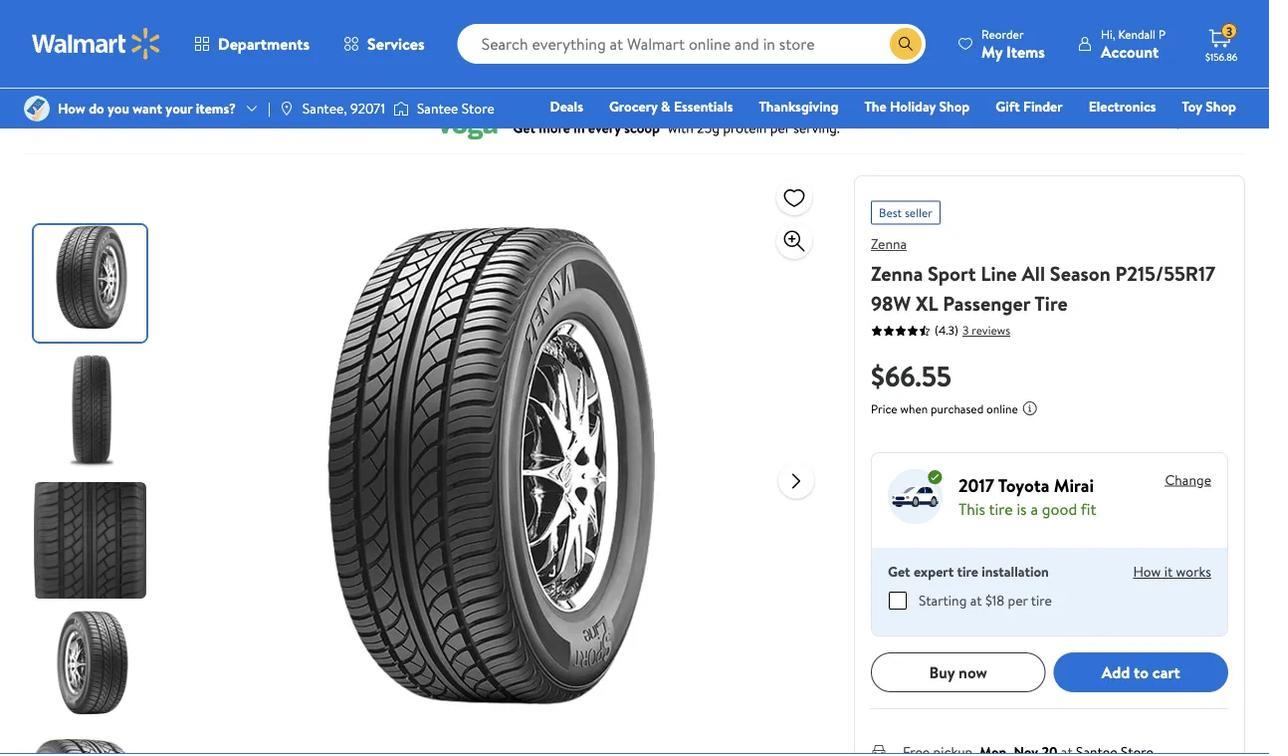 Task type: vqa. For each thing, say whether or not it's contained in the screenshot.
rightmost FLUOXETINE
no



Task type: describe. For each thing, give the bounding box(es) containing it.
tire for at
[[1032, 591, 1053, 610]]

deals link
[[541, 96, 593, 117]]

you
[[108, 99, 129, 118]]

fit
[[1082, 498, 1097, 520]]

types
[[281, 56, 315, 75]]

santee,
[[303, 99, 347, 118]]

all season tires link
[[336, 56, 429, 75]]

hi,
[[1102, 25, 1116, 42]]

& for grocery
[[661, 97, 671, 116]]

Walmart Site-Wide search field
[[458, 24, 926, 64]]

santee, 92071
[[303, 99, 385, 118]]

grocery
[[610, 97, 658, 116]]

92071
[[351, 99, 385, 118]]

home link
[[864, 124, 919, 145]]

reviews
[[972, 322, 1011, 339]]

buy now button
[[872, 652, 1046, 692]]

electronics
[[1089, 97, 1157, 116]]

one debit link
[[1075, 124, 1161, 145]]

do
[[89, 99, 104, 118]]

 image for how do you want your items?
[[24, 96, 50, 122]]

toy shop home
[[873, 97, 1237, 144]]

clear search field text image
[[867, 36, 883, 52]]

grocery & essentials link
[[601, 96, 742, 117]]

Starting at $18 per tire checkbox
[[889, 592, 907, 610]]

how do you want your items?
[[58, 99, 236, 118]]

essentials
[[674, 97, 734, 116]]

sport
[[928, 259, 977, 287]]

reorder
[[982, 25, 1024, 42]]

xl
[[916, 289, 939, 317]]

account
[[1102, 40, 1160, 62]]

3 reviews link
[[959, 322, 1011, 339]]

santee store
[[417, 99, 495, 118]]

passenger
[[944, 289, 1031, 317]]

fashion link
[[927, 124, 991, 145]]

zenna sport line all season p215/55r17 98w xl passenger tire - image 4 of 6 image
[[34, 611, 150, 727]]

the holiday shop link
[[856, 96, 979, 117]]

fashion
[[936, 125, 982, 144]]

zenna sport line all season p215/55r17 98w xl passenger tire - image 5 of 6 image
[[34, 739, 150, 754]]

tires & accessories link
[[119, 56, 234, 75]]

cart
[[1153, 661, 1181, 683]]

0 horizontal spatial tire
[[255, 56, 278, 75]]

departments
[[218, 33, 310, 55]]

toyota
[[999, 473, 1050, 498]]

my
[[982, 40, 1003, 62]]

98w
[[872, 289, 912, 317]]

price
[[872, 400, 898, 417]]

season inside zenna zenna sport line all season p215/55r17 98w xl passenger tire
[[1051, 259, 1111, 287]]

it
[[1165, 562, 1174, 581]]

electronics link
[[1080, 96, 1166, 117]]

(4.3)
[[935, 322, 959, 339]]

finder
[[1024, 97, 1063, 116]]

shop inside the holiday shop link
[[940, 97, 970, 116]]

get
[[889, 561, 911, 580]]

how it works button
[[1134, 562, 1212, 581]]

walmart+ link
[[1169, 124, 1246, 145]]

items?
[[196, 99, 236, 118]]

line
[[981, 259, 1018, 287]]

deals
[[550, 97, 584, 116]]

the holiday shop
[[865, 97, 970, 116]]

this
[[959, 498, 986, 520]]

to
[[1135, 661, 1150, 683]]

search icon image
[[899, 36, 914, 52]]

departments button
[[177, 20, 327, 68]]

zoom image modal image
[[783, 229, 807, 253]]

sponsored
[[1171, 113, 1226, 130]]

santee
[[417, 99, 459, 118]]

zenna sport line all season p215/55r17 98w xl passenger tire - image 1 of 6 image
[[34, 225, 150, 342]]

best
[[880, 204, 903, 221]]

 image for santee, 92071
[[279, 101, 295, 117]]

home
[[873, 125, 910, 144]]

1 horizontal spatial 3
[[1227, 23, 1233, 40]]

the
[[865, 97, 887, 116]]

works
[[1177, 562, 1212, 581]]

want
[[133, 99, 162, 118]]

buy now
[[930, 661, 988, 683]]

debit
[[1118, 125, 1152, 144]]

auto & tires / tires & accessories / tire types
[[24, 56, 315, 75]]

(4.3) 3 reviews
[[935, 322, 1011, 339]]

get expert tire installation
[[889, 561, 1050, 580]]

services button
[[327, 20, 442, 68]]

how it works
[[1134, 562, 1212, 581]]

purchased
[[931, 400, 984, 417]]

change
[[1166, 470, 1212, 489]]

|
[[268, 99, 271, 118]]

tires for all
[[401, 56, 429, 75]]



Task type: locate. For each thing, give the bounding box(es) containing it.
tires down services at the top left
[[401, 56, 429, 75]]

zenna link
[[872, 234, 908, 254]]

 image right |
[[279, 101, 295, 117]]

 image
[[393, 99, 409, 119]]

legal information image
[[1023, 400, 1039, 416]]

0 horizontal spatial  image
[[24, 96, 50, 122]]

all season tires
[[336, 56, 429, 75]]

2017
[[959, 473, 995, 498]]

zenna zenna sport line all season p215/55r17 98w xl passenger tire
[[872, 234, 1216, 317]]

1 horizontal spatial /
[[242, 56, 247, 75]]

1 shop from the left
[[940, 97, 970, 116]]

2 horizontal spatial tire
[[1032, 591, 1053, 610]]

0 vertical spatial how
[[58, 99, 85, 118]]

0 vertical spatial season
[[356, 56, 398, 75]]

season down services at the top left
[[356, 56, 398, 75]]

change button
[[1150, 469, 1212, 490]]

registry link
[[999, 124, 1068, 145]]

0 horizontal spatial 3
[[963, 322, 970, 339]]

your
[[166, 99, 193, 118]]

accessories
[[163, 56, 234, 75]]

3 up the $156.86
[[1227, 23, 1233, 40]]

add to cart
[[1102, 661, 1181, 683]]

registry
[[1008, 125, 1059, 144]]

items
[[1007, 40, 1046, 62]]

2 horizontal spatial &
[[661, 97, 671, 116]]

all right line
[[1023, 259, 1046, 287]]

0 horizontal spatial all
[[336, 56, 352, 75]]

1 horizontal spatial all
[[1023, 259, 1046, 287]]

add
[[1102, 661, 1131, 683]]

zenna sport line all season p215/55r17 98w xl passenger tire image
[[224, 175, 763, 754]]

1 vertical spatial 3
[[963, 322, 970, 339]]

how for how it works
[[1134, 562, 1162, 581]]

starting at $18 per tire
[[919, 591, 1053, 610]]

0 horizontal spatial tires
[[69, 56, 98, 75]]

tire inside zenna zenna sport line all season p215/55r17 98w xl passenger tire
[[1035, 289, 1068, 317]]

grocery & essentials
[[610, 97, 734, 116]]

kendall
[[1119, 25, 1156, 42]]

2 / from the left
[[242, 56, 247, 75]]

1 horizontal spatial how
[[1134, 562, 1162, 581]]

0 vertical spatial tire
[[990, 498, 1014, 520]]

& up the want
[[151, 56, 160, 75]]

gift
[[996, 97, 1021, 116]]

one debit
[[1084, 125, 1152, 144]]

0 horizontal spatial /
[[106, 56, 111, 75]]

$18
[[986, 591, 1005, 610]]

best seller
[[880, 204, 933, 221]]

0 vertical spatial tire
[[255, 56, 278, 75]]

/ down departments
[[242, 56, 247, 75]]

1 vertical spatial season
[[1051, 259, 1111, 287]]

auto & tires link
[[24, 56, 98, 75]]

reorder my items
[[982, 25, 1046, 62]]

tire up the at
[[958, 561, 979, 580]]

holiday
[[890, 97, 936, 116]]

$156.86
[[1206, 50, 1239, 63]]

how for how do you want your items?
[[58, 99, 85, 118]]

2 horizontal spatial tires
[[401, 56, 429, 75]]

1 horizontal spatial season
[[1051, 259, 1111, 287]]

add to cart button
[[1054, 652, 1229, 692]]

walmart+
[[1178, 125, 1237, 144]]

thanksgiving
[[759, 97, 839, 116]]

tire left is
[[990, 498, 1014, 520]]

/ up you
[[106, 56, 111, 75]]

1 tires from the left
[[69, 56, 98, 75]]

2017 toyota mirai this tire is a good fit
[[959, 473, 1097, 520]]

thanksgiving link
[[750, 96, 848, 117]]

price when purchased online
[[872, 400, 1019, 417]]

3 right (4.3)
[[963, 322, 970, 339]]

gift finder link
[[987, 96, 1072, 117]]

1 horizontal spatial &
[[151, 56, 160, 75]]

services
[[368, 33, 425, 55]]

Search search field
[[458, 24, 926, 64]]

tire
[[990, 498, 1014, 520], [958, 561, 979, 580], [1032, 591, 1053, 610]]

tires right auto
[[69, 56, 98, 75]]

all
[[336, 56, 352, 75], [1023, 259, 1046, 287]]

at
[[971, 591, 983, 610]]

toy
[[1183, 97, 1203, 116]]

shop inside toy shop home
[[1206, 97, 1237, 116]]

hi, kendall p account
[[1102, 25, 1166, 62]]

is
[[1017, 498, 1028, 520]]

zenna sport line all season p215/55r17 98w xl passenger tire - image 3 of 6 image
[[34, 482, 150, 599]]

 image
[[24, 96, 50, 122], [279, 101, 295, 117]]

1 vertical spatial all
[[1023, 259, 1046, 287]]

zenna sport line all season p215/55r17 98w xl passenger tire - image 2 of 6 image
[[34, 354, 150, 470]]

1 horizontal spatial tire
[[1035, 289, 1068, 317]]

tires for auto
[[69, 56, 98, 75]]

zenna down best
[[872, 234, 908, 254]]

zenna down zenna link
[[872, 259, 924, 287]]

tires up how do you want your items? on the top of page
[[119, 56, 147, 75]]

good
[[1043, 498, 1078, 520]]

season right line
[[1051, 259, 1111, 287]]

tire inside the "2017 toyota mirai this tire is a good fit"
[[990, 498, 1014, 520]]

add to favorites list, zenna sport line all season p215/55r17 98w xl passenger tire image
[[783, 185, 807, 210]]

ad disclaimer and feedback for skylinedisplayad image
[[1230, 114, 1246, 129]]

& right auto
[[57, 56, 66, 75]]

0 horizontal spatial season
[[356, 56, 398, 75]]

all inside zenna zenna sport line all season p215/55r17 98w xl passenger tire
[[1023, 259, 1046, 287]]

per
[[1009, 591, 1029, 610]]

1 vertical spatial tire
[[1035, 289, 1068, 317]]

seller
[[905, 204, 933, 221]]

0 horizontal spatial how
[[58, 99, 85, 118]]

1 horizontal spatial tire
[[990, 498, 1014, 520]]

toy shop link
[[1174, 96, 1246, 117]]

& right grocery
[[661, 97, 671, 116]]

next media item image
[[785, 469, 809, 493]]

3
[[1227, 23, 1233, 40], [963, 322, 970, 339]]

tires
[[69, 56, 98, 75], [119, 56, 147, 75], [401, 56, 429, 75]]

season
[[356, 56, 398, 75], [1051, 259, 1111, 287]]

online
[[987, 400, 1019, 417]]

p215/55r17
[[1116, 259, 1216, 287]]

 image down auto
[[24, 96, 50, 122]]

/
[[106, 56, 111, 75], [242, 56, 247, 75]]

tire down departments
[[255, 56, 278, 75]]

tire for toyota
[[990, 498, 1014, 520]]

shop right toy
[[1206, 97, 1237, 116]]

1 vertical spatial zenna
[[872, 259, 924, 287]]

& for auto
[[57, 56, 66, 75]]

buy
[[930, 661, 956, 683]]

walmart image
[[32, 28, 161, 60]]

installation
[[982, 561, 1050, 580]]

how left do
[[58, 99, 85, 118]]

shop up fashion
[[940, 97, 970, 116]]

tire types link
[[255, 56, 315, 75]]

how left it
[[1134, 562, 1162, 581]]

now
[[959, 661, 988, 683]]

2 tires from the left
[[119, 56, 147, 75]]

0 horizontal spatial tire
[[958, 561, 979, 580]]

0 vertical spatial 3
[[1227, 23, 1233, 40]]

1 / from the left
[[106, 56, 111, 75]]

0 horizontal spatial shop
[[940, 97, 970, 116]]

1 horizontal spatial tires
[[119, 56, 147, 75]]

mirai
[[1055, 473, 1095, 498]]

1 vertical spatial tire
[[958, 561, 979, 580]]

tire right per
[[1032, 591, 1053, 610]]

3 tires from the left
[[401, 56, 429, 75]]

1 horizontal spatial  image
[[279, 101, 295, 117]]

2 shop from the left
[[1206, 97, 1237, 116]]

2 zenna from the top
[[872, 259, 924, 287]]

1 horizontal spatial shop
[[1206, 97, 1237, 116]]

2 vertical spatial tire
[[1032, 591, 1053, 610]]

store
[[462, 99, 495, 118]]

car,truck,van image
[[889, 469, 943, 524]]

0 horizontal spatial &
[[57, 56, 66, 75]]

0 vertical spatial all
[[336, 56, 352, 75]]

1 vertical spatial how
[[1134, 562, 1162, 581]]

tire right the passenger
[[1035, 289, 1068, 317]]

1 zenna from the top
[[872, 234, 908, 254]]

zenna
[[872, 234, 908, 254], [872, 259, 924, 287]]

one
[[1084, 125, 1114, 144]]

all up santee, 92071
[[336, 56, 352, 75]]

auto
[[24, 56, 53, 75]]

gift finder
[[996, 97, 1063, 116]]

0 vertical spatial zenna
[[872, 234, 908, 254]]

expert
[[914, 561, 954, 580]]



